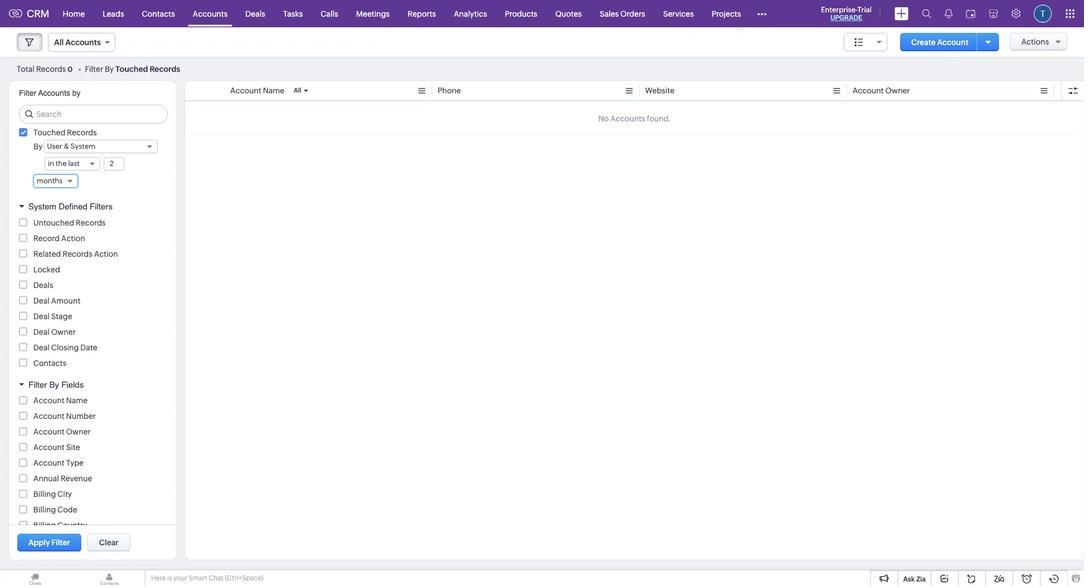 Task type: locate. For each thing, give the bounding box(es) containing it.
city
[[57, 490, 72, 499]]

deal for deal amount
[[33, 296, 50, 305]]

1 vertical spatial billing
[[33, 506, 56, 515]]

1 vertical spatial contacts
[[33, 359, 66, 368]]

create account button
[[900, 33, 980, 51]]

accounts
[[193, 9, 228, 18], [65, 38, 101, 47], [38, 89, 70, 98]]

accounts left by
[[38, 89, 70, 98]]

0 vertical spatial account name
[[230, 86, 284, 95]]

name
[[263, 86, 284, 95], [66, 396, 88, 405]]

1 horizontal spatial action
[[94, 249, 118, 258]]

zia
[[917, 576, 926, 583]]

untouched records
[[33, 218, 106, 227]]

filter by touched records
[[85, 64, 180, 73]]

deal amount
[[33, 296, 80, 305]]

account name for all
[[230, 86, 284, 95]]

3 billing from the top
[[33, 521, 56, 530]]

contacts down closing
[[33, 359, 66, 368]]

0 vertical spatial touched
[[115, 64, 148, 73]]

&
[[64, 142, 69, 151]]

search element
[[915, 0, 938, 27]]

account owner
[[853, 86, 910, 95], [33, 428, 91, 437]]

by left the user
[[33, 142, 43, 151]]

accounts link
[[184, 0, 237, 27]]

quotes
[[555, 9, 582, 18]]

filter for filter by touched records
[[85, 64, 103, 73]]

billing for billing city
[[33, 490, 56, 499]]

by left the 'fields'
[[49, 380, 59, 390]]

1 vertical spatial account name
[[33, 396, 88, 405]]

accounts for all accounts
[[65, 38, 101, 47]]

is
[[167, 575, 172, 582]]

None text field
[[104, 158, 124, 170]]

filter left the 'fields'
[[28, 380, 47, 390]]

filter
[[85, 64, 103, 73], [19, 89, 36, 98], [28, 380, 47, 390], [51, 539, 70, 547]]

2 vertical spatial accounts
[[38, 89, 70, 98]]

account name
[[230, 86, 284, 95], [33, 396, 88, 405]]

system
[[70, 142, 95, 151], [28, 202, 56, 212]]

billing down billing city
[[33, 506, 56, 515]]

record action
[[33, 234, 85, 243]]

1 horizontal spatial touched
[[115, 64, 148, 73]]

0 vertical spatial system
[[70, 142, 95, 151]]

filter inside dropdown button
[[28, 380, 47, 390]]

0 horizontal spatial account name
[[33, 396, 88, 405]]

signals image
[[945, 9, 953, 18]]

0 horizontal spatial account owner
[[33, 428, 91, 437]]

apply filter
[[28, 539, 70, 547]]

deal left stage in the bottom of the page
[[33, 312, 50, 321]]

records for untouched records
[[76, 218, 106, 227]]

accounts up "0"
[[65, 38, 101, 47]]

services link
[[654, 0, 703, 27]]

1 horizontal spatial account name
[[230, 86, 284, 95]]

0 vertical spatial by
[[105, 64, 114, 73]]

2 deal from the top
[[33, 312, 50, 321]]

account inside button
[[937, 38, 969, 47]]

touched records
[[33, 128, 97, 137]]

0 vertical spatial owner
[[886, 86, 910, 95]]

code
[[57, 506, 77, 515]]

account owner down size icon
[[853, 86, 910, 95]]

0 horizontal spatial system
[[28, 202, 56, 212]]

1 horizontal spatial by
[[49, 380, 59, 390]]

account site
[[33, 443, 80, 452]]

0 vertical spatial billing
[[33, 490, 56, 499]]

0 horizontal spatial by
[[33, 142, 43, 151]]

records up user & system
[[67, 128, 97, 137]]

1 vertical spatial name
[[66, 396, 88, 405]]

account name for account number
[[33, 396, 88, 405]]

all for all accounts
[[54, 38, 64, 47]]

create account
[[911, 38, 969, 47]]

by inside dropdown button
[[49, 380, 59, 390]]

1 vertical spatial account owner
[[33, 428, 91, 437]]

deal down deal owner
[[33, 343, 50, 352]]

filter right "0"
[[85, 64, 103, 73]]

2 horizontal spatial by
[[105, 64, 114, 73]]

0 vertical spatial all
[[54, 38, 64, 47]]

by
[[105, 64, 114, 73], [33, 142, 43, 151], [49, 380, 59, 390]]

(ctrl+space)
[[225, 575, 264, 582]]

enterprise-trial upgrade
[[821, 5, 872, 21]]

1 vertical spatial touched
[[33, 128, 65, 137]]

country
[[57, 521, 87, 530]]

here is your smart chat (ctrl+space)
[[151, 575, 264, 582]]

by
[[72, 89, 81, 98]]

calls link
[[312, 0, 347, 27]]

owner
[[886, 86, 910, 95], [51, 328, 76, 336], [66, 428, 91, 437]]

0 vertical spatial action
[[61, 234, 85, 243]]

home
[[63, 9, 85, 18]]

1 vertical spatial system
[[28, 202, 56, 212]]

records left "0"
[[36, 64, 66, 73]]

0 horizontal spatial deals
[[33, 281, 53, 290]]

1 vertical spatial all
[[294, 87, 301, 94]]

action down filters
[[94, 249, 118, 258]]

stage
[[51, 312, 72, 321]]

filter accounts by
[[19, 89, 81, 98]]

billing up apply filter
[[33, 521, 56, 530]]

last
[[68, 159, 80, 168]]

amount
[[51, 296, 80, 305]]

1 deal from the top
[[33, 296, 50, 305]]

system up untouched
[[28, 202, 56, 212]]

action
[[61, 234, 85, 243], [94, 249, 118, 258]]

4 deal from the top
[[33, 343, 50, 352]]

size image
[[855, 37, 864, 47]]

deals
[[245, 9, 265, 18], [33, 281, 53, 290]]

account owner down 'account number' on the bottom
[[33, 428, 91, 437]]

2 vertical spatial by
[[49, 380, 59, 390]]

deals left "tasks" link
[[245, 9, 265, 18]]

create menu element
[[888, 0, 915, 27]]

reports
[[408, 9, 436, 18]]

None field
[[844, 33, 888, 51]]

filter down billing country
[[51, 539, 70, 547]]

0 horizontal spatial all
[[54, 38, 64, 47]]

1 billing from the top
[[33, 490, 56, 499]]

deal up deal stage on the bottom left of page
[[33, 296, 50, 305]]

products
[[505, 9, 538, 18]]

filter down total
[[19, 89, 36, 98]]

deal
[[33, 296, 50, 305], [33, 312, 50, 321], [33, 328, 50, 336], [33, 343, 50, 352]]

1 horizontal spatial name
[[263, 86, 284, 95]]

deals inside deals link
[[245, 9, 265, 18]]

1 horizontal spatial system
[[70, 142, 95, 151]]

3 deal from the top
[[33, 328, 50, 336]]

in
[[48, 159, 54, 168]]

home link
[[54, 0, 94, 27]]

deal for deal stage
[[33, 312, 50, 321]]

0 vertical spatial account owner
[[853, 86, 910, 95]]

name for account number
[[66, 396, 88, 405]]

contacts right leads link
[[142, 9, 175, 18]]

the
[[56, 159, 67, 168]]

contacts
[[142, 9, 175, 18], [33, 359, 66, 368]]

accounts inside field
[[65, 38, 101, 47]]

by down the all accounts field at the top of page
[[105, 64, 114, 73]]

system right &
[[70, 142, 95, 151]]

filter inside button
[[51, 539, 70, 547]]

0 vertical spatial name
[[263, 86, 284, 95]]

fields
[[61, 380, 84, 390]]

0
[[67, 65, 73, 73]]

1 horizontal spatial all
[[294, 87, 301, 94]]

1 horizontal spatial deals
[[245, 9, 265, 18]]

0 horizontal spatial action
[[61, 234, 85, 243]]

deal closing date
[[33, 343, 97, 352]]

records down record action
[[63, 249, 92, 258]]

crm
[[27, 8, 49, 19]]

1 horizontal spatial contacts
[[142, 9, 175, 18]]

apply filter button
[[17, 534, 81, 552]]

projects link
[[703, 0, 750, 27]]

accounts for filter accounts by
[[38, 89, 70, 98]]

phone
[[438, 86, 461, 95]]

deal down deal stage on the bottom left of page
[[33, 328, 50, 336]]

records for touched records
[[67, 128, 97, 137]]

billing down 'annual'
[[33, 490, 56, 499]]

leads link
[[94, 0, 133, 27]]

0 horizontal spatial touched
[[33, 128, 65, 137]]

billing city
[[33, 490, 72, 499]]

filter for filter accounts by
[[19, 89, 36, 98]]

deals down locked on the left of page
[[33, 281, 53, 290]]

0 horizontal spatial name
[[66, 396, 88, 405]]

1 vertical spatial accounts
[[65, 38, 101, 47]]

billing for billing code
[[33, 506, 56, 515]]

0 vertical spatial deals
[[245, 9, 265, 18]]

records
[[36, 64, 66, 73], [150, 64, 180, 73], [67, 128, 97, 137], [76, 218, 106, 227], [63, 249, 92, 258]]

all inside field
[[54, 38, 64, 47]]

accounts left deals link
[[193, 9, 228, 18]]

untouched
[[33, 218, 74, 227]]

2 vertical spatial billing
[[33, 521, 56, 530]]

2 billing from the top
[[33, 506, 56, 515]]

action up related records action
[[61, 234, 85, 243]]

quotes link
[[547, 0, 591, 27]]

records down system defined filters dropdown button
[[76, 218, 106, 227]]



Task type: vqa. For each thing, say whether or not it's contained in the screenshot.
Customize Home page link
no



Task type: describe. For each thing, give the bounding box(es) containing it.
system defined filters
[[28, 202, 113, 212]]

months field
[[33, 175, 78, 188]]

records down 'contacts' link
[[150, 64, 180, 73]]

deals link
[[237, 0, 274, 27]]

your
[[173, 575, 187, 582]]

tasks
[[283, 9, 303, 18]]

filters
[[90, 202, 113, 212]]

All Accounts field
[[48, 33, 115, 52]]

months
[[37, 177, 63, 185]]

by for fields
[[49, 380, 59, 390]]

1 vertical spatial deals
[[33, 281, 53, 290]]

contacts image
[[74, 571, 144, 587]]

0 vertical spatial contacts
[[142, 9, 175, 18]]

crm link
[[9, 8, 49, 19]]

tasks link
[[274, 0, 312, 27]]

billing code
[[33, 506, 77, 515]]

chat
[[209, 575, 224, 582]]

trial
[[858, 5, 872, 14]]

sales orders
[[600, 9, 645, 18]]

profile element
[[1028, 0, 1059, 27]]

annual
[[33, 474, 59, 483]]

meetings
[[356, 9, 390, 18]]

defined
[[59, 202, 87, 212]]

system inside dropdown button
[[28, 202, 56, 212]]

calendar image
[[966, 9, 976, 18]]

here
[[151, 575, 166, 582]]

projects
[[712, 9, 741, 18]]

user & system
[[47, 142, 95, 151]]

services
[[663, 9, 694, 18]]

type
[[66, 459, 84, 468]]

create
[[911, 38, 936, 47]]

deal owner
[[33, 328, 76, 336]]

related records action
[[33, 249, 118, 258]]

enterprise-
[[821, 5, 858, 14]]

analytics link
[[445, 0, 496, 27]]

in the last field
[[45, 157, 100, 171]]

closing
[[51, 343, 79, 352]]

1 vertical spatial by
[[33, 142, 43, 151]]

annual revenue
[[33, 474, 92, 483]]

filter by fields button
[[9, 375, 176, 395]]

actions
[[1022, 37, 1049, 46]]

Other Modules field
[[750, 5, 774, 23]]

billing country
[[33, 521, 87, 530]]

account type
[[33, 459, 84, 468]]

signals element
[[938, 0, 959, 27]]

number
[[66, 412, 96, 421]]

profile image
[[1034, 5, 1052, 23]]

revenue
[[61, 474, 92, 483]]

record
[[33, 234, 60, 243]]

apply
[[28, 539, 50, 547]]

records for total records 0
[[36, 64, 66, 73]]

create menu image
[[895, 7, 909, 20]]

system defined filters button
[[9, 197, 176, 217]]

orders
[[621, 9, 645, 18]]

clear
[[99, 539, 119, 547]]

0 horizontal spatial contacts
[[33, 359, 66, 368]]

ask
[[903, 576, 915, 583]]

analytics
[[454, 9, 487, 18]]

chats image
[[0, 571, 70, 587]]

deal stage
[[33, 312, 72, 321]]

meetings link
[[347, 0, 399, 27]]

name for all
[[263, 86, 284, 95]]

related
[[33, 249, 61, 258]]

user
[[47, 142, 62, 151]]

date
[[80, 343, 97, 352]]

sales
[[600, 9, 619, 18]]

in the last
[[48, 159, 80, 168]]

calls
[[321, 9, 338, 18]]

smart
[[189, 575, 207, 582]]

reports link
[[399, 0, 445, 27]]

system inside field
[[70, 142, 95, 151]]

billing for billing country
[[33, 521, 56, 530]]

upgrade
[[831, 14, 863, 21]]

0 vertical spatial accounts
[[193, 9, 228, 18]]

leads
[[103, 9, 124, 18]]

Search text field
[[20, 105, 167, 123]]

total records 0
[[17, 64, 73, 73]]

locked
[[33, 265, 60, 274]]

website
[[645, 86, 675, 95]]

1 vertical spatial action
[[94, 249, 118, 258]]

deal for deal closing date
[[33, 343, 50, 352]]

filter for filter by fields
[[28, 380, 47, 390]]

sales orders link
[[591, 0, 654, 27]]

filter by fields
[[28, 380, 84, 390]]

1 horizontal spatial account owner
[[853, 86, 910, 95]]

contacts link
[[133, 0, 184, 27]]

1 vertical spatial owner
[[51, 328, 76, 336]]

records for related records action
[[63, 249, 92, 258]]

2 vertical spatial owner
[[66, 428, 91, 437]]

site
[[66, 443, 80, 452]]

search image
[[922, 9, 932, 18]]

deal for deal owner
[[33, 328, 50, 336]]

User & System field
[[44, 140, 158, 153]]

products link
[[496, 0, 547, 27]]

ask zia
[[903, 576, 926, 583]]

by for touched
[[105, 64, 114, 73]]

all for all
[[294, 87, 301, 94]]

account number
[[33, 412, 96, 421]]

total
[[17, 64, 34, 73]]

all accounts
[[54, 38, 101, 47]]



